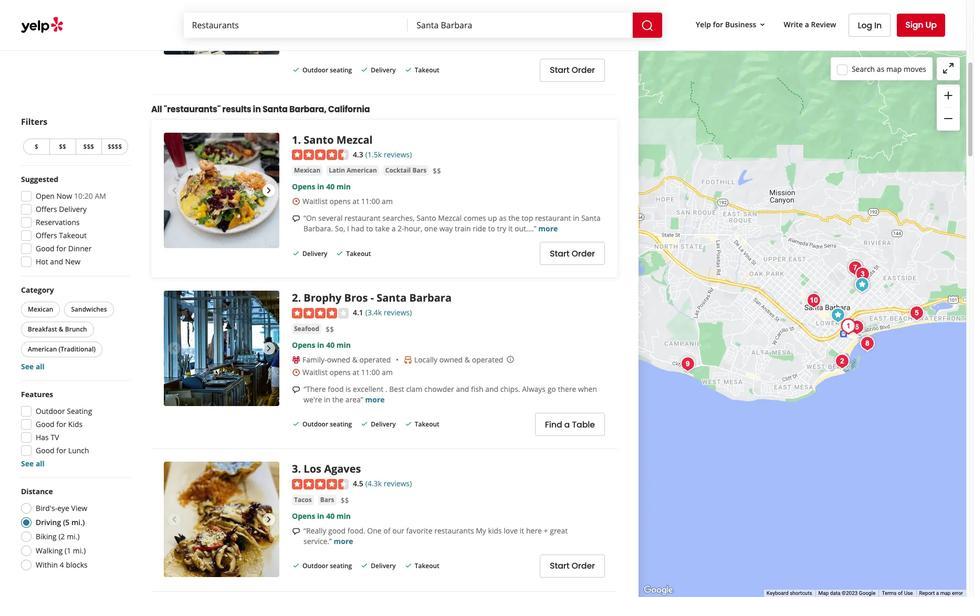 Task type: describe. For each thing, give the bounding box(es) containing it.
boathouse at hendry's beach image
[[678, 354, 699, 375]]

category
[[21, 285, 54, 295]]

agaves
[[324, 462, 361, 477]]

2 vertical spatial santa
[[377, 291, 407, 306]]

4.5 link
[[353, 478, 364, 490]]

Near text field
[[417, 19, 625, 31]]

operated for family-owned & operated
[[360, 355, 391, 365]]

comes
[[464, 214, 486, 224]]

opens in 40 min for los
[[292, 512, 351, 522]]

moves
[[904, 64, 927, 74]]

biking (2 mi.)
[[36, 532, 80, 542]]

in down the mexican link
[[317, 182, 324, 192]]

16 checkmark v2 image down our
[[404, 562, 413, 571]]

new
[[65, 257, 81, 267]]

seafood link
[[292, 324, 322, 335]]

a for write
[[805, 19, 810, 29]]

outdoor down all…"
[[303, 66, 328, 75]]

mi.) for walking (1 mi.)
[[73, 546, 86, 556]]

(5
[[63, 518, 70, 528]]

takeout down chowder
[[415, 421, 440, 430]]

(1
[[65, 546, 71, 556]]

los
[[304, 462, 322, 477]]

vegan
[[512, 30, 533, 40]]

locally owned & operated
[[415, 355, 504, 365]]

40 for los
[[326, 512, 335, 522]]

more for so,
[[539, 224, 558, 234]]

up
[[926, 19, 937, 31]]

2 horizontal spatial to
[[488, 224, 495, 234]]

log in
[[858, 19, 882, 31]]

los agaves image
[[853, 264, 874, 285]]

2 seating from the top
[[330, 421, 352, 430]]

start for great
[[550, 561, 570, 573]]

in inside the "on several restaurant searches, santo mezcal comes up as the top restaurant in santa barbara.  so, i had to take a 2-hour, one way train ride to try it out.…"
[[573, 214, 580, 224]]

cocktail bars link
[[383, 166, 429, 176]]

opens for santo mezcal
[[292, 182, 316, 192]]

yelp for business
[[696, 19, 757, 29]]

4.1 star rating image
[[292, 308, 349, 319]]

try
[[497, 224, 507, 234]]

find
[[545, 419, 563, 431]]

bird's-
[[36, 504, 57, 514]]

in up "really
[[317, 512, 324, 522]]

more inside "omggg omg omg. i love this place so much. the chimichurri sauce i would by tubs of and bathe in it. their traditional flavors to their more bizarre vegan flavors were all…"
[[466, 30, 484, 40]]

a for find
[[565, 419, 570, 431]]

american (traditional) button
[[21, 342, 103, 358]]

1 11:00 from the top
[[361, 197, 380, 207]]

of inside "really good food. one of our favorite restaurants  my kids love it here + great service."
[[384, 526, 391, 536]]

for for lunch
[[56, 446, 66, 456]]

2 16 clock v2 image from the top
[[292, 369, 301, 377]]

favorite
[[406, 526, 433, 536]]

hour,
[[404, 224, 423, 234]]

happy hour specials
[[303, 3, 372, 13]]

opens in 40 min for brophy
[[292, 341, 351, 351]]

it inside "really good food. one of our favorite restaurants  my kids love it here + great service."
[[520, 526, 525, 536]]

blocks
[[66, 561, 88, 571]]

(4.3k
[[366, 479, 382, 489]]

none field 'find'
[[192, 19, 400, 31]]

tubs
[[575, 19, 590, 29]]

0 vertical spatial santo
[[304, 133, 334, 147]]

more for when
[[365, 395, 385, 405]]

good for good for dinner
[[36, 244, 54, 254]]

more link for "omggg omg omg. i love this place so much. the chimichurri sauce i would by tubs of and bathe in it. their traditional flavors to their more bizarre vegan flavors were all…"
[[322, 40, 341, 50]]

"really good food. one of our favorite restaurants  my kids love it here + great service."
[[304, 526, 568, 547]]

next image for waitlist
[[263, 184, 275, 197]]

waitlist for first 16 clock v2 image from the bottom of the page
[[303, 368, 328, 378]]

mexican for the right mexican button
[[294, 166, 321, 175]]

train
[[455, 224, 471, 234]]

hot and new
[[36, 257, 81, 267]]

view
[[71, 504, 87, 514]]

takeout down had
[[346, 249, 371, 258]]

in up family- at the left bottom
[[317, 341, 324, 351]]

eye
[[57, 504, 69, 514]]

2 order from the top
[[572, 248, 595, 260]]

(3.4k reviews) link
[[366, 307, 412, 319]]

2 start order link from the top
[[540, 242, 605, 266]]

offers for offers delivery
[[36, 204, 57, 214]]

all for category
[[36, 362, 45, 372]]

best
[[389, 385, 404, 395]]

$$ for 2 . brophy bros - santa barbara
[[326, 325, 334, 335]]

see for features
[[21, 459, 34, 469]]

see all button for category
[[21, 362, 45, 372]]

mi.) for driving (5 mi.)
[[71, 518, 85, 528]]

food
[[328, 385, 344, 395]]

excellent
[[353, 385, 384, 395]]

more for tubs
[[322, 40, 341, 50]]

2-
[[398, 224, 404, 234]]

terms of use link
[[882, 591, 914, 597]]

4.3 star rating image
[[292, 150, 349, 160]]

16 private events v2 image
[[385, 4, 393, 12]]

and right hot
[[50, 257, 63, 267]]

owned for family-
[[327, 355, 351, 365]]

much.
[[437, 19, 459, 29]]

0 vertical spatial as
[[877, 64, 885, 74]]

more for service."
[[334, 537, 353, 547]]

. inside "there food is excellent . best clam chowder and fish and chips. always go there when we're in the area"
[[386, 385, 388, 395]]

traditional
[[377, 30, 412, 40]]

for for dinner
[[56, 244, 66, 254]]

search as map moves
[[852, 64, 927, 74]]

16 checkmark v2 image down "area""
[[361, 420, 369, 429]]

offers delivery
[[36, 204, 87, 214]]

$$ for 1 . santo mezcal
[[433, 166, 441, 176]]

0 horizontal spatial brophy bros - santa barbara image
[[164, 291, 280, 407]]

3 . los agaves
[[292, 462, 361, 477]]

good
[[328, 526, 346, 536]]

$
[[35, 142, 38, 151]]

0 vertical spatial santo mezcal image
[[164, 133, 280, 248]]

reservations
[[36, 218, 80, 228]]

all…"
[[304, 40, 320, 50]]

min for agaves
[[337, 512, 351, 522]]

16 checkmark v2 image down the so,
[[336, 249, 344, 258]]

family-owned & operated
[[303, 355, 391, 365]]

1 16 clock v2 image from the top
[[292, 198, 301, 206]]

outdoor down service."
[[303, 562, 328, 571]]

error
[[953, 591, 964, 597]]

buena onda image
[[852, 275, 873, 296]]

2 flavors from the left
[[535, 30, 558, 40]]

next image for 2 . brophy bros - santa barbara
[[263, 343, 275, 355]]

takeout down "really good food. one of our favorite restaurants  my kids love it here + great service."
[[415, 562, 440, 571]]

"there food is excellent . best clam chowder and fish and chips. always go there when we're in the area"
[[304, 385, 597, 405]]

the inside the "on several restaurant searches, santo mezcal comes up as the top restaurant in santa barbara.  so, i had to take a 2-hour, one way train ride to try it out.…"
[[509, 214, 520, 224]]

distance
[[21, 487, 53, 497]]

waitlist opens at 11:00 am for first 16 clock v2 image from the bottom of the page
[[303, 368, 393, 378]]

1 . santo mezcal
[[292, 133, 373, 147]]

am
[[95, 191, 106, 201]]

delivery for find a table link on the right bottom
[[371, 421, 396, 430]]

seating for omg
[[330, 66, 352, 75]]

16 chevron down v2 image
[[759, 20, 767, 29]]

driving (5 mi.)
[[36, 518, 85, 528]]

oku image
[[847, 317, 868, 338]]

shortcuts
[[790, 591, 813, 597]]

2
[[292, 291, 298, 306]]

one
[[367, 526, 382, 536]]

santa barbara shellfish company image
[[858, 333, 879, 354]]

for for kids
[[56, 420, 66, 430]]

private
[[396, 3, 419, 13]]

0 horizontal spatial santa
[[263, 103, 288, 115]]

sandwiches
[[71, 305, 107, 314]]

chowder
[[425, 385, 454, 395]]

(traditional)
[[59, 345, 96, 354]]

buena onda image
[[852, 275, 873, 296]]

16 checkmark v2 image down clam
[[404, 420, 413, 429]]

several
[[318, 214, 343, 224]]

go
[[548, 385, 556, 395]]

good for kids
[[36, 420, 83, 430]]

more link for "on several restaurant searches, santo mezcal comes up as the top restaurant in santa barbara.  so, i had to take a 2-hour, one way train ride to try it out.…"
[[539, 224, 558, 234]]

0 horizontal spatial mezcal
[[337, 133, 373, 147]]

delivery down open now 10:20 am
[[59, 204, 87, 214]]

seating for good
[[330, 562, 352, 571]]

(3.4k
[[366, 308, 382, 318]]

min for bros
[[337, 341, 351, 351]]

1 horizontal spatial brophy bros - santa barbara image
[[832, 351, 853, 372]]

all
[[151, 103, 162, 115]]

search
[[852, 64, 876, 74]]

. for los agaves
[[298, 462, 301, 477]]

start for by
[[550, 64, 570, 76]]

operated for locally owned & operated
[[472, 355, 504, 365]]

chimichurri
[[475, 19, 514, 29]]

mexican for the bottom mexican button
[[28, 305, 53, 314]]

4.1 link
[[353, 307, 364, 319]]

reunion kitchen + drink image
[[907, 303, 928, 324]]

so,
[[335, 224, 345, 234]]

terms of use
[[882, 591, 914, 597]]

takeout down "omggg omg omg. i love this place so much. the chimichurri sauce i would by tubs of and bathe in it. their traditional flavors to their more bizarre vegan flavors were all…"
[[415, 66, 440, 75]]

4.3
[[353, 150, 364, 160]]

american (traditional)
[[28, 345, 96, 354]]

in right results
[[253, 103, 261, 115]]

1
[[292, 133, 298, 147]]

and left fish
[[456, 385, 469, 395]]

write a review
[[784, 19, 837, 29]]

food.
[[348, 526, 366, 536]]

results
[[222, 103, 251, 115]]

always
[[522, 385, 546, 395]]

here
[[526, 526, 542, 536]]

tv
[[51, 433, 59, 443]]

1 at from the top
[[353, 197, 359, 207]]

16 checkmark v2 image up barbara,
[[292, 66, 301, 74]]

see all for category
[[21, 362, 45, 372]]

none field near
[[417, 19, 625, 31]]

top
[[522, 214, 533, 224]]

start order for "omggg omg omg. i love this place so much. the chimichurri sauce i would by tubs of and bathe in it. their traditional flavors to their more bizarre vegan flavors were all…"
[[550, 64, 595, 76]]

40 for brophy
[[326, 341, 335, 351]]

as inside the "on several restaurant searches, santo mezcal comes up as the top restaurant in santa barbara.  so, i had to take a 2-hour, one way train ride to try it out.…"
[[499, 214, 507, 224]]

all "restaurants" results in santa barbara, california
[[151, 103, 370, 115]]

delivery for start order link corresponding to "really good food. one of our favorite restaurants  my kids love it here + great service."
[[371, 562, 396, 571]]

the
[[461, 19, 473, 29]]

bars link
[[318, 495, 337, 506]]

see all button for features
[[21, 459, 45, 469]]

seating
[[67, 407, 92, 417]]

google image
[[642, 584, 676, 598]]

start order link for "really good food. one of our favorite restaurants  my kids love it here + great service."
[[540, 555, 605, 578]]

4.1
[[353, 308, 364, 318]]

1 horizontal spatial santo mezcal image
[[839, 316, 860, 337]]

brophy bros - santa barbara link
[[304, 291, 452, 306]]

16 family owned v2 image
[[292, 356, 301, 365]]

outdoor down we're at the left bottom of page
[[303, 421, 328, 430]]

it.
[[349, 30, 355, 40]]



Task type: locate. For each thing, give the bounding box(es) containing it.
0 horizontal spatial of
[[384, 526, 391, 536]]

mexican
[[294, 166, 321, 175], [28, 305, 53, 314]]

bars right cocktail
[[413, 166, 427, 175]]

1 min from the top
[[337, 182, 351, 192]]

slideshow element for 1
[[164, 133, 280, 248]]

and up all…"
[[304, 30, 317, 40]]

broad street oyster company image
[[828, 305, 849, 326]]

1 horizontal spatial operated
[[472, 355, 504, 365]]

group containing category
[[19, 285, 130, 373]]

santo
[[304, 133, 334, 147], [417, 214, 437, 224]]

good for lunch
[[36, 446, 89, 456]]

i right omg.
[[373, 19, 375, 29]]

see all for features
[[21, 459, 45, 469]]

barbara
[[410, 291, 452, 306]]

1 vertical spatial mezcal
[[438, 214, 462, 224]]

0 vertical spatial 11:00
[[361, 197, 380, 207]]

tacos
[[294, 496, 312, 505]]

reviews) for mezcal
[[384, 150, 412, 160]]

0 vertical spatial am
[[382, 197, 393, 207]]

map for moves
[[887, 64, 902, 74]]

1 vertical spatial opens in 40 min
[[292, 341, 351, 351]]

0 vertical spatial mexican button
[[292, 166, 323, 176]]

in inside "omggg omg omg. i love this place so much. the chimichurri sauce i would by tubs of and bathe in it. their traditional flavors to their more bizarre vegan flavors were all…"
[[340, 30, 347, 40]]

"on several restaurant searches, santo mezcal comes up as the top restaurant in santa barbara.  so, i had to take a 2-hour, one way train ride to try it out.…"
[[304, 214, 601, 234]]

0 horizontal spatial the
[[333, 395, 344, 405]]

3 previous image from the top
[[168, 514, 181, 527]]

bars down 4.5 star rating image
[[320, 496, 334, 505]]

searches,
[[383, 214, 415, 224]]

1 vertical spatial 16 clock v2 image
[[292, 369, 301, 377]]

0 vertical spatial offers
[[36, 204, 57, 214]]

santa inside the "on several restaurant searches, santo mezcal comes up as the top restaurant in santa barbara.  so, i had to take a 2-hour, one way train ride to try it out.…"
[[582, 214, 601, 224]]

1 horizontal spatial restaurant
[[535, 214, 571, 224]]

2 good from the top
[[36, 420, 54, 430]]

0 horizontal spatial mexican
[[28, 305, 53, 314]]

2 next image from the top
[[263, 514, 275, 527]]

to inside "omggg omg omg. i love this place so much. the chimichurri sauce i would by tubs of and bathe in it. their traditional flavors to their more bizarre vegan flavors were all…"
[[439, 30, 446, 40]]

2 owned from the left
[[440, 355, 463, 365]]

1 all from the top
[[36, 362, 45, 372]]

0 vertical spatial opens
[[330, 197, 351, 207]]

2 min from the top
[[337, 341, 351, 351]]

latin american
[[329, 166, 377, 175]]

mexican down 4.3 star rating "image"
[[294, 166, 321, 175]]

16 clock v2 image
[[292, 198, 301, 206], [292, 369, 301, 377]]

love right kids
[[504, 526, 518, 536]]

. left los
[[298, 462, 301, 477]]

. left brophy at the left of page
[[298, 291, 301, 306]]

see up features
[[21, 362, 34, 372]]

santo inside the "on several restaurant searches, santo mezcal comes up as the top restaurant in santa barbara.  so, i had to take a 2-hour, one way train ride to try it out.…"
[[417, 214, 437, 224]]

good for good for kids
[[36, 420, 54, 430]]

see
[[21, 362, 34, 372], [21, 459, 34, 469]]

0 vertical spatial mi.)
[[71, 518, 85, 528]]

zoom in image
[[943, 89, 955, 102]]

2 see all from the top
[[21, 459, 45, 469]]

more link down excellent
[[365, 395, 385, 405]]

1 opens from the top
[[330, 197, 351, 207]]

next image for "omggg
[[263, 0, 275, 3]]

seafood button
[[292, 324, 322, 335]]

opens down family-owned & operated
[[330, 368, 351, 378]]

16 checkmark v2 image
[[361, 66, 369, 74], [292, 249, 301, 258], [292, 562, 301, 571], [361, 562, 369, 571]]

2 40 from the top
[[326, 341, 335, 351]]

1 start order from the top
[[550, 64, 595, 76]]

i inside the "on several restaurant searches, santo mezcal comes up as the top restaurant in santa barbara.  so, i had to take a 2-hour, one way train ride to try it out.…"
[[347, 224, 349, 234]]

1 order from the top
[[572, 64, 595, 76]]

0 horizontal spatial flavors
[[414, 30, 437, 40]]

1 vertical spatial the
[[333, 395, 344, 405]]

mi.) for biking (2 mi.)
[[67, 532, 80, 542]]

next image left "really
[[263, 514, 275, 527]]

40 up family- at the left bottom
[[326, 341, 335, 351]]

0 vertical spatial next image
[[263, 0, 275, 3]]

for inside button
[[713, 19, 724, 29]]

1 slideshow element from the top
[[164, 0, 280, 55]]

in
[[340, 30, 347, 40], [253, 103, 261, 115], [317, 182, 324, 192], [573, 214, 580, 224], [317, 341, 324, 351], [324, 395, 331, 405], [317, 512, 324, 522]]

&
[[59, 325, 63, 334], [352, 355, 358, 365], [465, 355, 470, 365]]

cocktail bars button
[[383, 166, 429, 176]]

16 speech v2 image for "there
[[292, 386, 301, 395]]

0 vertical spatial reviews)
[[384, 150, 412, 160]]

report
[[920, 591, 935, 597]]

mi.)
[[71, 518, 85, 528], [67, 532, 80, 542], [73, 546, 86, 556]]

opens for brophy bros - santa barbara
[[292, 341, 316, 351]]

0 vertical spatial order
[[572, 64, 595, 76]]

1 horizontal spatial love
[[504, 526, 518, 536]]

previous image for 2
[[168, 343, 181, 355]]

2 at from the top
[[353, 368, 359, 378]]

reviews) for agaves
[[384, 479, 412, 489]]

bird's-eye view
[[36, 504, 87, 514]]

takeout up dinner
[[59, 231, 87, 241]]

$$ down 4.1 star rating image
[[326, 325, 334, 335]]

10:20
[[74, 191, 93, 201]]

2 offers from the top
[[36, 231, 57, 241]]

2 operated from the left
[[472, 355, 504, 365]]

1 horizontal spatial mezcal
[[438, 214, 462, 224]]

1 vertical spatial map
[[941, 591, 951, 597]]

outdoor seating down we're at the left bottom of page
[[303, 421, 352, 430]]

option group containing distance
[[18, 487, 130, 574]]

outdoor up good for kids at the bottom of page
[[36, 407, 65, 417]]

2 vertical spatial start order link
[[540, 555, 605, 578]]

0 vertical spatial santa
[[263, 103, 288, 115]]

it inside the "on several restaurant searches, santo mezcal comes up as the top restaurant in santa barbara.  so, i had to take a 2-hour, one way train ride to try it out.…"
[[509, 224, 513, 234]]

1 see all from the top
[[21, 362, 45, 372]]

1 seating from the top
[[330, 66, 352, 75]]

2 vertical spatial of
[[899, 591, 903, 597]]

american down breakfast
[[28, 345, 57, 354]]

& left brunch
[[59, 325, 63, 334]]

brophy
[[304, 291, 342, 306]]

offers takeout
[[36, 231, 87, 241]]

0 vertical spatial mezcal
[[337, 133, 373, 147]]

group
[[937, 85, 961, 131], [18, 174, 130, 271], [19, 285, 130, 373], [18, 390, 130, 470]]

1 horizontal spatial of
[[592, 19, 599, 29]]

write
[[784, 19, 804, 29]]

1 horizontal spatial flavors
[[535, 30, 558, 40]]

3 reviews) from the top
[[384, 479, 412, 489]]

at down family-owned & operated
[[353, 368, 359, 378]]

mexican button up breakfast
[[21, 302, 60, 318]]

opens up 'several'
[[330, 197, 351, 207]]

1 vertical spatial 11:00
[[361, 368, 380, 378]]

good up hot
[[36, 244, 54, 254]]

brophy bros - santa barbara image
[[164, 291, 280, 407], [832, 351, 853, 372]]

1 vertical spatial min
[[337, 341, 351, 351]]

& up excellent
[[352, 355, 358, 365]]

40 for santo
[[326, 182, 335, 192]]

1 vertical spatial next image
[[263, 184, 275, 197]]

ride
[[473, 224, 487, 234]]

0 vertical spatial outdoor seating
[[303, 66, 352, 75]]

& for locally owned & operated
[[465, 355, 470, 365]]

more link for "there food is excellent . best clam chowder and fish and chips. always go there when we're in the area"
[[365, 395, 385, 405]]

(1.5k reviews) link
[[366, 149, 412, 160]]

start order link for "omggg omg omg. i love this place so much. the chimichurri sauce i would by tubs of and bathe in it. their traditional flavors to their more bizarre vegan flavors were all…"
[[540, 59, 605, 82]]

(1.5k
[[366, 150, 382, 160]]

the left top
[[509, 214, 520, 224]]

a inside the "on several restaurant searches, santo mezcal comes up as the top restaurant in santa barbara.  so, i had to take a 2-hour, one way train ride to try it out.…"
[[392, 224, 396, 234]]

table
[[572, 419, 595, 431]]

min up good
[[337, 512, 351, 522]]

more link for "really good food. one of our favorite restaurants  my kids love it here + great service."
[[334, 537, 353, 547]]

$$$
[[83, 142, 94, 151]]

0 vertical spatial at
[[353, 197, 359, 207]]

group containing features
[[18, 390, 130, 470]]

0 vertical spatial next image
[[263, 343, 275, 355]]

los agaves image
[[164, 462, 280, 578]]

california
[[328, 103, 370, 115]]

the shop kitchen image
[[845, 258, 866, 279], [845, 258, 866, 279]]

1 horizontal spatial &
[[352, 355, 358, 365]]

good up has tv
[[36, 420, 54, 430]]

next image for 3 . los agaves
[[263, 514, 275, 527]]

3 40 from the top
[[326, 512, 335, 522]]

when
[[579, 385, 597, 395]]

love inside "omggg omg omg. i love this place so much. the chimichurri sauce i would by tubs of and bathe in it. their traditional flavors to their more bizarre vegan flavors were all…"
[[377, 19, 391, 29]]

16 speech v2 image left "really
[[292, 528, 301, 536]]

google
[[860, 591, 876, 597]]

0 horizontal spatial owned
[[327, 355, 351, 365]]

opens for los agaves
[[292, 512, 316, 522]]

map data ©2023 google
[[819, 591, 876, 597]]

1 vertical spatial next image
[[263, 514, 275, 527]]

2 horizontal spatial santa
[[582, 214, 601, 224]]

1 vertical spatial reviews)
[[384, 308, 412, 318]]

None search field
[[184, 13, 665, 38]]

data
[[831, 591, 841, 597]]

offers for offers takeout
[[36, 231, 57, 241]]

offers down reservations
[[36, 231, 57, 241]]

previous image
[[168, 184, 181, 197], [168, 343, 181, 355], [168, 514, 181, 527]]

1 horizontal spatial to
[[439, 30, 446, 40]]

1 vertical spatial mi.)
[[67, 532, 80, 542]]

owned
[[327, 355, 351, 365], [440, 355, 463, 365]]

40
[[326, 182, 335, 192], [326, 341, 335, 351], [326, 512, 335, 522]]

slideshow element for 3
[[164, 462, 280, 578]]

owned for locally
[[440, 355, 463, 365]]

$$$$
[[108, 142, 122, 151]]

outdoor seating for "omggg omg omg. i love this place so much. the chimichurri sauce i would by tubs of and bathe in it. their traditional flavors to their more bizarre vegan flavors were all…"
[[303, 66, 352, 75]]

$$ for 3 . los agaves
[[341, 496, 349, 506]]

3 opens in 40 min from the top
[[292, 512, 351, 522]]

and inside "omggg omg omg. i love this place so much. the chimichurri sauce i would by tubs of and bathe in it. their traditional flavors to their more bizarre vegan flavors were all…"
[[304, 30, 317, 40]]

$$ right cocktail bars button
[[433, 166, 441, 176]]

for down tv
[[56, 446, 66, 456]]

1 vertical spatial mexican button
[[21, 302, 60, 318]]

16 checkmark v2 image up 3
[[292, 420, 301, 429]]

outdoor seating for "really good food. one of our favorite restaurants  my kids love it here + great service."
[[303, 562, 352, 571]]

sandwiches button
[[64, 302, 114, 318]]

1 good from the top
[[36, 244, 54, 254]]

1 horizontal spatial owned
[[440, 355, 463, 365]]

am up 'best'
[[382, 368, 393, 378]]

as right up
[[499, 214, 507, 224]]

2 start order from the top
[[550, 248, 595, 260]]

2 vertical spatial order
[[572, 561, 595, 573]]

(1.5k reviews)
[[366, 150, 412, 160]]

2 waitlist opens at 11:00 am from the top
[[303, 368, 393, 378]]

1 owned from the left
[[327, 355, 351, 365]]

16 clock v2 image up 16 speech v2 image on the left top of page
[[292, 198, 301, 206]]

the inside "there food is excellent . best clam chowder and fish and chips. always go there when we're in the area"
[[333, 395, 344, 405]]

0 horizontal spatial mexican button
[[21, 302, 60, 318]]

expand map image
[[943, 62, 955, 75]]

breakfast & brunch button
[[21, 322, 94, 338]]

american inside 'button'
[[28, 345, 57, 354]]

great
[[550, 526, 568, 536]]

slideshow element for 2
[[164, 291, 280, 407]]

reviews) for bros
[[384, 308, 412, 318]]

$ button
[[23, 139, 49, 155]]

seating down service."
[[330, 562, 352, 571]]

offers down "open"
[[36, 204, 57, 214]]

2 restaurant from the left
[[535, 214, 571, 224]]

seating down "area""
[[330, 421, 352, 430]]

mezcal up 4.3 link
[[337, 133, 373, 147]]

(3.4k reviews)
[[366, 308, 412, 318]]

of left our
[[384, 526, 391, 536]]

2 vertical spatial start order
[[550, 561, 595, 573]]

2 see from the top
[[21, 459, 34, 469]]

2 opens from the top
[[330, 368, 351, 378]]

mi.) right (2 on the bottom left of the page
[[67, 532, 80, 542]]

1 vertical spatial seating
[[330, 421, 352, 430]]

2 am from the top
[[382, 368, 393, 378]]

all
[[36, 362, 45, 372], [36, 459, 45, 469]]

1 vertical spatial see all
[[21, 459, 45, 469]]

keyboard shortcuts
[[767, 591, 813, 597]]

opens in 40 min up family- at the left bottom
[[292, 341, 351, 351]]

delivery down traditional
[[371, 66, 396, 75]]

start order for "really good food. one of our favorite restaurants  my kids love it here + great service."
[[550, 561, 595, 573]]

16 checkmark v2 image down traditional
[[404, 66, 413, 74]]

1 outdoor seating from the top
[[303, 66, 352, 75]]

breakfast
[[28, 325, 57, 334]]

2 16 speech v2 image from the top
[[292, 528, 301, 536]]

for right yelp
[[713, 19, 724, 29]]

1 see from the top
[[21, 362, 34, 372]]

order for "omggg omg omg. i love this place so much. the chimichurri sauce i would by tubs of and bathe in it. their traditional flavors to their more bizarre vegan flavors were all…"
[[572, 64, 595, 76]]

in inside "there food is excellent . best clam chowder and fish and chips. always go there when we're in the area"
[[324, 395, 331, 405]]

a for report
[[937, 591, 940, 597]]

1 restaurant from the left
[[345, 214, 381, 224]]

slideshow element
[[164, 0, 280, 55], [164, 133, 280, 248], [164, 291, 280, 407], [164, 462, 280, 578]]

. left 'best'
[[386, 385, 388, 395]]

delivery down one
[[371, 562, 396, 571]]

2 opens in 40 min from the top
[[292, 341, 351, 351]]

love inside "really good food. one of our favorite restaurants  my kids love it here + great service."
[[504, 526, 518, 536]]

american
[[347, 166, 377, 175], [28, 345, 57, 354]]

at up had
[[353, 197, 359, 207]]

out.…"
[[515, 224, 537, 234]]

1 start from the top
[[550, 64, 570, 76]]

2 vertical spatial reviews)
[[384, 479, 412, 489]]

flavors
[[414, 30, 437, 40], [535, 30, 558, 40]]

16 speech v2 image
[[292, 215, 301, 223]]

of left use
[[899, 591, 903, 597]]

0 horizontal spatial restaurant
[[345, 214, 381, 224]]

16 locally owned v2 image
[[404, 356, 412, 365]]

see up distance
[[21, 459, 34, 469]]

sign up link
[[898, 14, 946, 37]]

0 horizontal spatial to
[[366, 224, 373, 234]]

2 next image from the top
[[263, 184, 275, 197]]

2 vertical spatial opens
[[292, 512, 316, 522]]

$$$$ button
[[102, 139, 128, 155]]

1 16 speech v2 image from the top
[[292, 386, 301, 395]]

search image
[[642, 19, 654, 32]]

zoom out image
[[943, 113, 955, 125]]

locally
[[415, 355, 438, 365]]

1 horizontal spatial the
[[509, 214, 520, 224]]

1 horizontal spatial as
[[877, 64, 885, 74]]

all down american (traditional) 'button'
[[36, 362, 45, 372]]

for down offers takeout
[[56, 244, 66, 254]]

. for brophy bros - santa barbara
[[298, 291, 301, 306]]

see all up features
[[21, 362, 45, 372]]

0 horizontal spatial american
[[28, 345, 57, 354]]

1 opens in 40 min from the top
[[292, 182, 351, 192]]

open
[[36, 191, 55, 201]]

1 vertical spatial start order
[[550, 248, 595, 260]]

seafood
[[294, 325, 320, 334]]

1 see all button from the top
[[21, 362, 45, 372]]

seating down the it.
[[330, 66, 352, 75]]

2 reviews) from the top
[[384, 308, 412, 318]]

see all button down the has
[[21, 459, 45, 469]]

1 none field from the left
[[192, 19, 400, 31]]

see all
[[21, 362, 45, 372], [21, 459, 45, 469]]

16 clock v2 image down 16 family owned v2 icon
[[292, 369, 301, 377]]

1 vertical spatial 40
[[326, 341, 335, 351]]

1 next image from the top
[[263, 343, 275, 355]]

next image
[[263, 0, 275, 3], [263, 184, 275, 197]]

0 vertical spatial american
[[347, 166, 377, 175]]

mezcal
[[337, 133, 373, 147], [438, 214, 462, 224]]

waitlist
[[303, 197, 328, 207], [303, 368, 328, 378]]

1 previous image from the top
[[168, 184, 181, 197]]

to right had
[[366, 224, 373, 234]]

opens in 40 min
[[292, 182, 351, 192], [292, 341, 351, 351], [292, 512, 351, 522]]

16 speech v2 image left "there
[[292, 386, 301, 395]]

santo up 4.3 star rating "image"
[[304, 133, 334, 147]]

1 vertical spatial of
[[384, 526, 391, 536]]

see for category
[[21, 362, 34, 372]]

2 horizontal spatial of
[[899, 591, 903, 597]]

map for error
[[941, 591, 951, 597]]

2 vertical spatial start
[[550, 561, 570, 573]]

delivery down 'best'
[[371, 421, 396, 430]]

i right the so,
[[347, 224, 349, 234]]

None field
[[192, 19, 400, 31], [417, 19, 625, 31]]

Find text field
[[192, 19, 400, 31]]

. up 4.3 star rating "image"
[[298, 133, 301, 147]]

of
[[592, 19, 599, 29], [384, 526, 391, 536], [899, 591, 903, 597]]

more link down good
[[334, 537, 353, 547]]

more
[[466, 30, 484, 40], [322, 40, 341, 50], [539, 224, 558, 234], [365, 395, 385, 405], [334, 537, 353, 547]]

1 vertical spatial 16 speech v2 image
[[292, 528, 301, 536]]

$$ inside button
[[59, 142, 66, 151]]

3 start from the top
[[550, 561, 570, 573]]

opens in 40 min for santo
[[292, 182, 351, 192]]

3 good from the top
[[36, 446, 54, 456]]

1 flavors from the left
[[414, 30, 437, 40]]

3 slideshow element from the top
[[164, 291, 280, 407]]

am
[[382, 197, 393, 207], [382, 368, 393, 378]]

2 vertical spatial 40
[[326, 512, 335, 522]]

16 happy hour specials v2 image
[[292, 4, 301, 12]]

waitlist opens at 11:00 am for 1st 16 clock v2 image from the top
[[303, 197, 393, 207]]

3 start order link from the top
[[540, 555, 605, 578]]

1 vertical spatial previous image
[[168, 343, 181, 355]]

our
[[393, 526, 405, 536]]

good for good for lunch
[[36, 446, 54, 456]]

3 opens from the top
[[292, 512, 316, 522]]

order
[[572, 64, 595, 76], [572, 248, 595, 260], [572, 561, 595, 573]]

1 next image from the top
[[263, 0, 275, 3]]

it left here
[[520, 526, 525, 536]]

restaurant right top
[[535, 214, 571, 224]]

$$ right bars button
[[341, 496, 349, 506]]

1 horizontal spatial bars
[[413, 166, 427, 175]]

0 vertical spatial opens
[[292, 182, 316, 192]]

happy
[[303, 3, 325, 13]]

a right the report in the right bottom of the page
[[937, 591, 940, 597]]

3 min from the top
[[337, 512, 351, 522]]

2 all from the top
[[36, 459, 45, 469]]

0 horizontal spatial it
[[509, 224, 513, 234]]

1 40 from the top
[[326, 182, 335, 192]]

.
[[298, 133, 301, 147], [298, 291, 301, 306], [386, 385, 388, 395], [298, 462, 301, 477]]

i right sauce
[[538, 19, 540, 29]]

good for dinner
[[36, 244, 92, 254]]

16 speech v2 image for "really
[[292, 528, 301, 536]]

review
[[812, 19, 837, 29]]

3 seating from the top
[[330, 562, 352, 571]]

a left 2-
[[392, 224, 396, 234]]

next image
[[263, 343, 275, 355], [263, 514, 275, 527]]

0 vertical spatial 16 clock v2 image
[[292, 198, 301, 206]]

opens in 40 min up "really
[[292, 512, 351, 522]]

mezcal up the way
[[438, 214, 462, 224]]

"omggg omg omg. i love this place so much. the chimichurri sauce i would by tubs of and bathe in it. their traditional flavors to their more bizarre vegan flavors were all…"
[[304, 19, 599, 50]]

order for "really good food. one of our favorite restaurants  my kids love it here + great service."
[[572, 561, 595, 573]]

1 horizontal spatial mexican button
[[292, 166, 323, 176]]

and right fish
[[486, 385, 499, 395]]

driving
[[36, 518, 61, 528]]

for
[[713, 19, 724, 29], [56, 244, 66, 254], [56, 420, 66, 430], [56, 446, 66, 456]]

16 speech v2 image
[[292, 386, 301, 395], [292, 528, 301, 536]]

0 vertical spatial the
[[509, 214, 520, 224]]

mi.) right (1
[[73, 546, 86, 556]]

min down latin
[[337, 182, 351, 192]]

group containing suggested
[[18, 174, 130, 271]]

2 previous image from the top
[[168, 343, 181, 355]]

1 vertical spatial see
[[21, 459, 34, 469]]

waitlist up "on
[[303, 197, 328, 207]]

1 vertical spatial am
[[382, 368, 393, 378]]

previous image for 3
[[168, 514, 181, 527]]

2 horizontal spatial i
[[538, 19, 540, 29]]

1 horizontal spatial santa
[[377, 291, 407, 306]]

opens for 1st 16 clock v2 image from the top
[[330, 197, 351, 207]]

2 start from the top
[[550, 248, 570, 260]]

"there
[[304, 385, 326, 395]]

american inside button
[[347, 166, 377, 175]]

16 checkmark v2 image
[[292, 66, 301, 74], [404, 66, 413, 74], [336, 249, 344, 258], [292, 420, 301, 429], [361, 420, 369, 429], [404, 420, 413, 429], [404, 562, 413, 571]]

latin american link
[[327, 166, 379, 176]]

1 operated from the left
[[360, 355, 391, 365]]

1 vertical spatial all
[[36, 459, 45, 469]]

finch & fork image
[[804, 290, 825, 311]]

1 vertical spatial bars
[[320, 496, 334, 505]]

bros
[[344, 291, 368, 306]]

reviews) up cocktail
[[384, 150, 412, 160]]

mezcal inside the "on several restaurant searches, santo mezcal comes up as the top restaurant in santa barbara.  so, i had to take a 2-hour, one way train ride to try it out.…"
[[438, 214, 462, 224]]

bars inside button
[[413, 166, 427, 175]]

0 vertical spatial waitlist
[[303, 197, 328, 207]]

0 vertical spatial bars
[[413, 166, 427, 175]]

map left moves
[[887, 64, 902, 74]]

operated up excellent
[[360, 355, 391, 365]]

delivery down barbara.
[[303, 249, 328, 258]]

a right find
[[565, 419, 570, 431]]

to left try
[[488, 224, 495, 234]]

0 vertical spatial opens in 40 min
[[292, 182, 351, 192]]

0 vertical spatial waitlist opens at 11:00 am
[[303, 197, 393, 207]]

opens down seafood link
[[292, 341, 316, 351]]

it right try
[[509, 224, 513, 234]]

map region
[[532, 0, 975, 598]]

1 horizontal spatial it
[[520, 526, 525, 536]]

3 order from the top
[[572, 561, 595, 573]]

delivery for start order link related to "omggg omg omg. i love this place so much. the chimichurri sauce i would by tubs of and bathe in it. their traditional flavors to their more bizarre vegan flavors were all…"
[[371, 66, 396, 75]]

family-
[[303, 355, 327, 365]]

more link down bathe
[[322, 40, 341, 50]]

waitlist for 1st 16 clock v2 image from the top
[[303, 197, 328, 207]]

flavors down would at the top right
[[535, 30, 558, 40]]

(4.3k reviews)
[[366, 479, 412, 489]]

1 vertical spatial see all button
[[21, 459, 45, 469]]

3 start order from the top
[[550, 561, 595, 573]]

0 horizontal spatial bars
[[320, 496, 334, 505]]

1 am from the top
[[382, 197, 393, 207]]

option group
[[18, 487, 130, 574]]

2 outdoor seating from the top
[[303, 421, 352, 430]]

opens in 40 min down the mexican link
[[292, 182, 351, 192]]

1 waitlist from the top
[[303, 197, 328, 207]]

for down outdoor seating
[[56, 420, 66, 430]]

1 offers from the top
[[36, 204, 57, 214]]

sauce
[[516, 19, 536, 29]]

1 horizontal spatial i
[[373, 19, 375, 29]]

of inside "omggg omg omg. i love this place so much. the chimichurri sauce i would by tubs of and bathe in it. their traditional flavors to their more bizarre vegan flavors were all…"
[[592, 19, 599, 29]]

opens for first 16 clock v2 image from the bottom of the page
[[330, 368, 351, 378]]

bars inside button
[[320, 496, 334, 505]]

4.5 star rating image
[[292, 480, 349, 490]]

keyboard
[[767, 591, 789, 597]]

2 waitlist from the top
[[303, 368, 328, 378]]

0 horizontal spatial map
[[887, 64, 902, 74]]

kids
[[68, 420, 83, 430]]

1 vertical spatial waitlist opens at 11:00 am
[[303, 368, 393, 378]]

1 vertical spatial mexican
[[28, 305, 53, 314]]

. for santo mezcal
[[298, 133, 301, 147]]

for for business
[[713, 19, 724, 29]]

2 slideshow element from the top
[[164, 133, 280, 248]]

1 waitlist opens at 11:00 am from the top
[[303, 197, 393, 207]]

2 11:00 from the top
[[361, 368, 380, 378]]

& inside breakfast & brunch button
[[59, 325, 63, 334]]

3 outdoor seating from the top
[[303, 562, 352, 571]]

min for mezcal
[[337, 182, 351, 192]]

4 slideshow element from the top
[[164, 462, 280, 578]]

3
[[292, 462, 298, 477]]

2 vertical spatial previous image
[[168, 514, 181, 527]]

previous image for 1
[[168, 184, 181, 197]]

by
[[565, 19, 573, 29]]

info icon image
[[447, 4, 455, 12], [447, 4, 455, 12], [507, 356, 515, 364], [507, 356, 515, 364]]

"restaurants"
[[164, 103, 221, 115]]

to down much.
[[439, 30, 446, 40]]

0 vertical spatial start
[[550, 64, 570, 76]]

1 vertical spatial santa
[[582, 214, 601, 224]]

events
[[421, 3, 444, 13]]

0 vertical spatial good
[[36, 244, 54, 254]]

0 vertical spatial see all
[[21, 362, 45, 372]]

waitlist opens at 11:00 am down family-owned & operated
[[303, 368, 393, 378]]

2 none field from the left
[[417, 19, 625, 31]]

outdoor seating
[[36, 407, 92, 417]]

1 vertical spatial it
[[520, 526, 525, 536]]

brunch
[[65, 325, 87, 334]]

american down 4.3
[[347, 166, 377, 175]]

1 vertical spatial outdoor seating
[[303, 421, 352, 430]]

0 vertical spatial seating
[[330, 66, 352, 75]]

2 opens from the top
[[292, 341, 316, 351]]

area"
[[346, 395, 364, 405]]

1 reviews) from the top
[[384, 150, 412, 160]]

& for family-owned & operated
[[352, 355, 358, 365]]

all for features
[[36, 459, 45, 469]]

1 opens from the top
[[292, 182, 316, 192]]

2 see all button from the top
[[21, 459, 45, 469]]

1 vertical spatial order
[[572, 248, 595, 260]]

santo mezcal image
[[164, 133, 280, 248], [839, 316, 860, 337]]

1 start order link from the top
[[540, 59, 605, 82]]



Task type: vqa. For each thing, say whether or not it's contained in the screenshot.
Coffee, at the bottom
no



